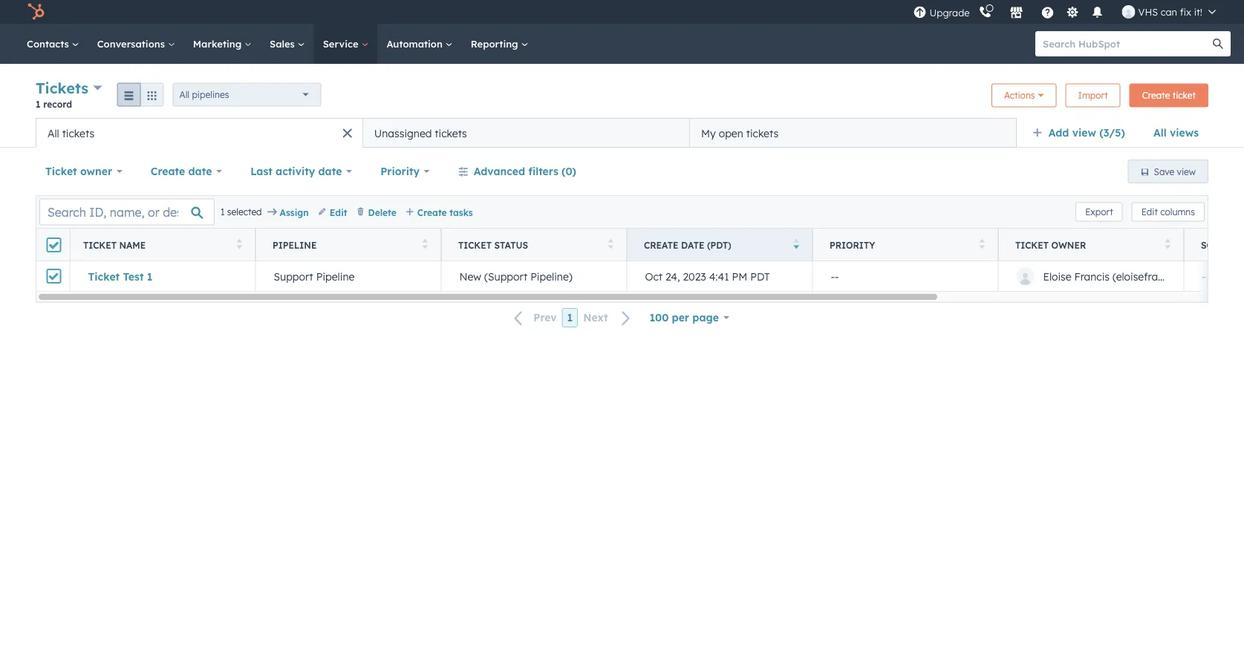 Task type: describe. For each thing, give the bounding box(es) containing it.
it!
[[1194, 6, 1203, 18]]

page
[[693, 311, 719, 324]]

source
[[1201, 240, 1238, 251]]

export
[[1086, 207, 1113, 218]]

press to sort. image for priority
[[980, 239, 985, 249]]

all for all tickets
[[48, 127, 59, 140]]

columns
[[1161, 207, 1195, 218]]

edit for edit
[[330, 207, 347, 218]]

marketplaces button
[[1001, 0, 1032, 24]]

support pipeline button
[[256, 262, 441, 291]]

1 for 1 selected
[[221, 206, 225, 217]]

unassigned tickets button
[[363, 118, 690, 148]]

tickets inside button
[[746, 127, 779, 140]]

unassigned
[[374, 127, 432, 140]]

notifications image
[[1091, 7, 1104, 20]]

add view (3/5)
[[1049, 126, 1126, 139]]

pipeline)
[[531, 270, 573, 283]]

priority inside popup button
[[380, 165, 420, 178]]

conversations
[[97, 38, 168, 50]]

oct 24, 2023 4:41 pm pdt
[[645, 270, 770, 283]]

last activity date
[[250, 165, 342, 178]]

francis
[[1075, 270, 1110, 283]]

pipeline inside button
[[316, 270, 355, 283]]

delete
[[368, 207, 397, 218]]

2 - from the left
[[835, 270, 839, 283]]

import button
[[1066, 84, 1121, 107]]

(0)
[[562, 165, 576, 178]]

save
[[1154, 166, 1175, 177]]

vhs can fix it! button
[[1113, 0, 1225, 24]]

press to sort. element for pipeline
[[422, 239, 428, 251]]

automation
[[387, 38, 446, 50]]

create for create date (pdt)
[[644, 240, 679, 251]]

2 -- button from the left
[[1184, 262, 1244, 291]]

eloise francis (eloisefrancis23@gmail.com button
[[999, 262, 1244, 291]]

view for add
[[1073, 126, 1097, 139]]

100 per page button
[[640, 303, 739, 333]]

ticket name
[[83, 240, 146, 251]]

3 - from the left
[[1202, 270, 1207, 283]]

1 selected
[[221, 206, 262, 217]]

new
[[460, 270, 481, 283]]

vhs can fix it!
[[1139, 6, 1203, 18]]

next button
[[578, 308, 640, 328]]

prev button
[[505, 308, 562, 328]]

advanced filters (0)
[[474, 165, 576, 178]]

create tasks
[[417, 207, 473, 218]]

menu containing vhs can fix it!
[[912, 0, 1227, 24]]

oct
[[645, 270, 663, 283]]

advanced
[[474, 165, 525, 178]]

test
[[123, 270, 144, 283]]

views
[[1170, 126, 1199, 139]]

service link
[[314, 24, 378, 64]]

search button
[[1206, 31, 1231, 56]]

create ticket
[[1142, 90, 1196, 101]]

ticket inside ticket owner popup button
[[45, 165, 77, 178]]

priority button
[[371, 157, 440, 186]]

marketing link
[[184, 24, 261, 64]]

search image
[[1213, 39, 1224, 49]]

record
[[43, 98, 72, 110]]

pdt
[[751, 270, 770, 283]]

filters
[[529, 165, 559, 178]]

1 record
[[36, 98, 72, 110]]

eloise francis image
[[1122, 5, 1136, 19]]

group inside tickets banner
[[117, 83, 164, 107]]

descending sort. press to sort ascending. image
[[794, 239, 799, 249]]

1 vertical spatial priority
[[830, 240, 875, 251]]

save view button
[[1128, 160, 1209, 184]]

1 vertical spatial owner
[[1052, 240, 1086, 251]]

ticket test 1
[[88, 270, 153, 283]]

Search HubSpot search field
[[1036, 31, 1218, 56]]

reporting link
[[462, 24, 537, 64]]

ticket test 1 link
[[88, 270, 237, 283]]

ticket status
[[458, 240, 528, 251]]

pagination navigation
[[505, 308, 640, 328]]

ticket owner button
[[36, 157, 132, 186]]

2023
[[683, 270, 706, 283]]

1 press to sort. element from the left
[[237, 239, 242, 251]]

support pipeline
[[274, 270, 355, 283]]

all for all pipelines
[[179, 89, 189, 100]]

(3/5)
[[1100, 126, 1126, 139]]

tickets button
[[36, 77, 102, 99]]

last activity date button
[[241, 157, 362, 186]]

press to sort. element for ticket status
[[608, 239, 614, 251]]

owner inside popup button
[[80, 165, 112, 178]]

create for create date
[[151, 165, 185, 178]]

date for create date
[[188, 165, 212, 178]]

settings link
[[1064, 4, 1082, 20]]

1 right test
[[147, 270, 153, 283]]

100 per page
[[650, 311, 719, 324]]

name
[[119, 240, 146, 251]]

100
[[650, 311, 669, 324]]

all views
[[1154, 126, 1199, 139]]

create date button
[[141, 157, 232, 186]]

press to sort. element for priority
[[980, 239, 985, 251]]

hubspot link
[[18, 3, 56, 21]]

export button
[[1076, 202, 1123, 222]]

1 for 1 record
[[36, 98, 40, 110]]



Task type: vqa. For each thing, say whether or not it's contained in the screenshot.
Sales link
yes



Task type: locate. For each thing, give the bounding box(es) containing it.
1 right prev
[[567, 311, 573, 324]]

press to sort. image for ticket owner
[[1165, 239, 1171, 249]]

create inside create tasks button
[[417, 207, 447, 218]]

press to sort. image for pipeline
[[422, 239, 428, 249]]

notifications button
[[1085, 0, 1110, 24]]

create down the all tickets button
[[151, 165, 185, 178]]

24,
[[666, 270, 680, 283]]

1 horizontal spatial -- button
[[1184, 262, 1244, 291]]

ticket owner down "all tickets"
[[45, 165, 112, 178]]

0 horizontal spatial edit
[[330, 207, 347, 218]]

all tickets
[[48, 127, 94, 140]]

1 - from the left
[[831, 270, 835, 283]]

next
[[583, 311, 608, 324]]

2 -- from the left
[[1202, 270, 1211, 283]]

actions
[[1004, 90, 1035, 101]]

marketplaces image
[[1010, 7, 1023, 20]]

assign button
[[268, 206, 309, 219]]

1 horizontal spatial date
[[318, 165, 342, 178]]

all inside popup button
[[179, 89, 189, 100]]

1 -- from the left
[[831, 270, 839, 283]]

tickets right unassigned
[[435, 127, 467, 140]]

2 press to sort. image from the left
[[422, 239, 428, 249]]

1 for 1
[[567, 311, 573, 324]]

0 vertical spatial owner
[[80, 165, 112, 178]]

tickets for unassigned tickets
[[435, 127, 467, 140]]

date left '(pdt)'
[[681, 240, 705, 251]]

4 press to sort. element from the left
[[980, 239, 985, 251]]

2 press to sort. element from the left
[[422, 239, 428, 251]]

1 horizontal spatial press to sort. image
[[422, 239, 428, 249]]

(eloisefrancis23@gmail.com
[[1113, 270, 1244, 283]]

2 tickets from the left
[[435, 127, 467, 140]]

1 horizontal spatial view
[[1177, 166, 1196, 177]]

edit columns
[[1142, 207, 1195, 218]]

pipeline right support on the left
[[316, 270, 355, 283]]

sales link
[[261, 24, 314, 64]]

eloise
[[1043, 270, 1072, 283]]

edit left columns
[[1142, 207, 1158, 218]]

create left tasks at the top of page
[[417, 207, 447, 218]]

advanced filters (0) button
[[449, 157, 586, 186]]

0 vertical spatial ticket owner
[[45, 165, 112, 178]]

actions button
[[992, 84, 1057, 107]]

assign
[[280, 207, 309, 218]]

1 horizontal spatial all
[[179, 89, 189, 100]]

add view (3/5) button
[[1023, 118, 1144, 148]]

all
[[179, 89, 189, 100], [1154, 126, 1167, 139], [48, 127, 59, 140]]

can
[[1161, 6, 1178, 18]]

ticket up eloise
[[1016, 240, 1049, 251]]

3 tickets from the left
[[746, 127, 779, 140]]

0 horizontal spatial tickets
[[62, 127, 94, 140]]

help button
[[1035, 0, 1061, 24]]

edit for edit columns
[[1142, 207, 1158, 218]]

new (support pipeline)
[[460, 270, 573, 283]]

view inside button
[[1177, 166, 1196, 177]]

tickets inside button
[[435, 127, 467, 140]]

press to sort. element for ticket owner
[[1165, 239, 1171, 251]]

create for create tasks
[[417, 207, 447, 218]]

sales
[[270, 38, 298, 50]]

conversations link
[[88, 24, 184, 64]]

0 horizontal spatial -- button
[[813, 262, 999, 291]]

0 horizontal spatial priority
[[380, 165, 420, 178]]

1 horizontal spatial --
[[1202, 270, 1211, 283]]

press to sort. image up next button
[[608, 239, 614, 249]]

press to sort. image for ticket status
[[608, 239, 614, 249]]

edit button
[[318, 206, 347, 219]]

0 horizontal spatial press to sort. image
[[608, 239, 614, 249]]

ticket
[[1173, 90, 1196, 101]]

help image
[[1041, 7, 1055, 20]]

ticket down "all tickets"
[[45, 165, 77, 178]]

automation link
[[378, 24, 462, 64]]

view inside popup button
[[1073, 126, 1097, 139]]

support
[[274, 270, 313, 283]]

pm
[[732, 270, 748, 283]]

ticket owner inside popup button
[[45, 165, 112, 178]]

create date (pdt)
[[644, 240, 732, 251]]

tickets down record
[[62, 127, 94, 140]]

view right the 'add'
[[1073, 126, 1097, 139]]

0 horizontal spatial all
[[48, 127, 59, 140]]

calling icon button
[[973, 2, 998, 22]]

edit left delete button
[[330, 207, 347, 218]]

add
[[1049, 126, 1069, 139]]

5 press to sort. element from the left
[[1165, 239, 1171, 251]]

settings image
[[1066, 6, 1080, 20]]

all tickets button
[[36, 118, 363, 148]]

0 horizontal spatial view
[[1073, 126, 1097, 139]]

new (support pipeline) button
[[441, 262, 627, 291]]

press to sort. element
[[237, 239, 242, 251], [422, 239, 428, 251], [608, 239, 614, 251], [980, 239, 985, 251], [1165, 239, 1171, 251]]

1 press to sort. image from the left
[[237, 239, 242, 249]]

contacts link
[[18, 24, 88, 64]]

descending sort. press to sort ascending. element
[[794, 239, 799, 251]]

press to sort. image
[[237, 239, 242, 249], [422, 239, 428, 249], [980, 239, 985, 249]]

1 vertical spatial pipeline
[[316, 270, 355, 283]]

menu
[[912, 0, 1227, 24]]

0 horizontal spatial date
[[188, 165, 212, 178]]

tickets
[[62, 127, 94, 140], [435, 127, 467, 140], [746, 127, 779, 140]]

0 vertical spatial priority
[[380, 165, 420, 178]]

create for create ticket
[[1142, 90, 1170, 101]]

group
[[117, 83, 164, 107]]

0 vertical spatial pipeline
[[273, 240, 317, 251]]

ticket left test
[[88, 270, 120, 283]]

1 press to sort. image from the left
[[608, 239, 614, 249]]

activity
[[276, 165, 315, 178]]

all left pipelines
[[179, 89, 189, 100]]

1 -- button from the left
[[813, 262, 999, 291]]

Search ID, name, or description search field
[[39, 199, 215, 225]]

1 horizontal spatial press to sort. image
[[1165, 239, 1171, 249]]

tasks
[[450, 207, 473, 218]]

1
[[36, 98, 40, 110], [221, 206, 225, 217], [147, 270, 153, 283], [567, 311, 573, 324]]

date inside "popup button"
[[318, 165, 342, 178]]

all pipelines button
[[173, 83, 321, 107]]

date inside popup button
[[188, 165, 212, 178]]

tickets for all tickets
[[62, 127, 94, 140]]

3 press to sort. image from the left
[[980, 239, 985, 249]]

4 - from the left
[[1207, 270, 1211, 283]]

1 inside tickets banner
[[36, 98, 40, 110]]

create up oct
[[644, 240, 679, 251]]

pipeline up support on the left
[[273, 240, 317, 251]]

tickets right the open
[[746, 127, 779, 140]]

status
[[494, 240, 528, 251]]

calling icon image
[[979, 6, 992, 19]]

service
[[323, 38, 361, 50]]

pipeline
[[273, 240, 317, 251], [316, 270, 355, 283]]

create inside create ticket button
[[1142, 90, 1170, 101]]

1 horizontal spatial tickets
[[435, 127, 467, 140]]

all left views
[[1154, 126, 1167, 139]]

2 horizontal spatial tickets
[[746, 127, 779, 140]]

all views link
[[1144, 118, 1209, 148]]

selected
[[227, 206, 262, 217]]

ticket up new on the top left of the page
[[458, 240, 492, 251]]

0 horizontal spatial press to sort. image
[[237, 239, 242, 249]]

view for save
[[1177, 166, 1196, 177]]

tickets
[[36, 79, 88, 97]]

import
[[1078, 90, 1108, 101]]

last
[[250, 165, 273, 178]]

1 vertical spatial ticket owner
[[1016, 240, 1086, 251]]

hubspot image
[[27, 3, 45, 21]]

oct 24, 2023 4:41 pm pdt button
[[627, 262, 813, 291]]

owner down "all tickets"
[[80, 165, 112, 178]]

fix
[[1180, 6, 1192, 18]]

edit columns button
[[1132, 202, 1205, 222]]

all down 1 record
[[48, 127, 59, 140]]

2 horizontal spatial press to sort. image
[[980, 239, 985, 249]]

marketing
[[193, 38, 244, 50]]

ticket left name
[[83, 240, 117, 251]]

1 left record
[[36, 98, 40, 110]]

tickets inside button
[[62, 127, 94, 140]]

owner
[[80, 165, 112, 178], [1052, 240, 1086, 251]]

1 tickets from the left
[[62, 127, 94, 140]]

0 horizontal spatial owner
[[80, 165, 112, 178]]

date down the all tickets button
[[188, 165, 212, 178]]

upgrade
[[930, 7, 970, 19]]

my open tickets
[[701, 127, 779, 140]]

1 horizontal spatial edit
[[1142, 207, 1158, 218]]

eloise francis (eloisefrancis23@gmail.com
[[1043, 270, 1244, 283]]

1 left selected
[[221, 206, 225, 217]]

my
[[701, 127, 716, 140]]

press to sort. image down edit columns
[[1165, 239, 1171, 249]]

priority down unassigned
[[380, 165, 420, 178]]

save view
[[1154, 166, 1196, 177]]

2 edit from the left
[[330, 207, 347, 218]]

0 vertical spatial view
[[1073, 126, 1097, 139]]

date right activity
[[318, 165, 342, 178]]

2 horizontal spatial date
[[681, 240, 705, 251]]

1 horizontal spatial priority
[[830, 240, 875, 251]]

1 vertical spatial view
[[1177, 166, 1196, 177]]

create left ticket
[[1142, 90, 1170, 101]]

all inside button
[[48, 127, 59, 140]]

(support
[[484, 270, 528, 283]]

3 press to sort. element from the left
[[608, 239, 614, 251]]

all pipelines
[[179, 89, 229, 100]]

4:41
[[709, 270, 729, 283]]

priority right descending sort. press to sort ascending. element
[[830, 240, 875, 251]]

date for create date (pdt)
[[681, 240, 705, 251]]

(pdt)
[[707, 240, 732, 251]]

all for all views
[[1154, 126, 1167, 139]]

0 horizontal spatial --
[[831, 270, 839, 283]]

per
[[672, 311, 689, 324]]

1 edit from the left
[[1142, 207, 1158, 218]]

2 press to sort. image from the left
[[1165, 239, 1171, 249]]

tickets banner
[[36, 77, 1209, 118]]

press to sort. image
[[608, 239, 614, 249], [1165, 239, 1171, 249]]

vhs
[[1139, 6, 1158, 18]]

1 horizontal spatial owner
[[1052, 240, 1086, 251]]

unassigned tickets
[[374, 127, 467, 140]]

2 horizontal spatial all
[[1154, 126, 1167, 139]]

0 horizontal spatial ticket owner
[[45, 165, 112, 178]]

-- button
[[813, 262, 999, 291], [1184, 262, 1244, 291]]

create inside create date popup button
[[151, 165, 185, 178]]

upgrade image
[[914, 6, 927, 20]]

ticket owner up eloise
[[1016, 240, 1086, 251]]

view right save
[[1177, 166, 1196, 177]]

1 horizontal spatial ticket owner
[[1016, 240, 1086, 251]]

1 inside button
[[567, 311, 573, 324]]

owner up eloise
[[1052, 240, 1086, 251]]



